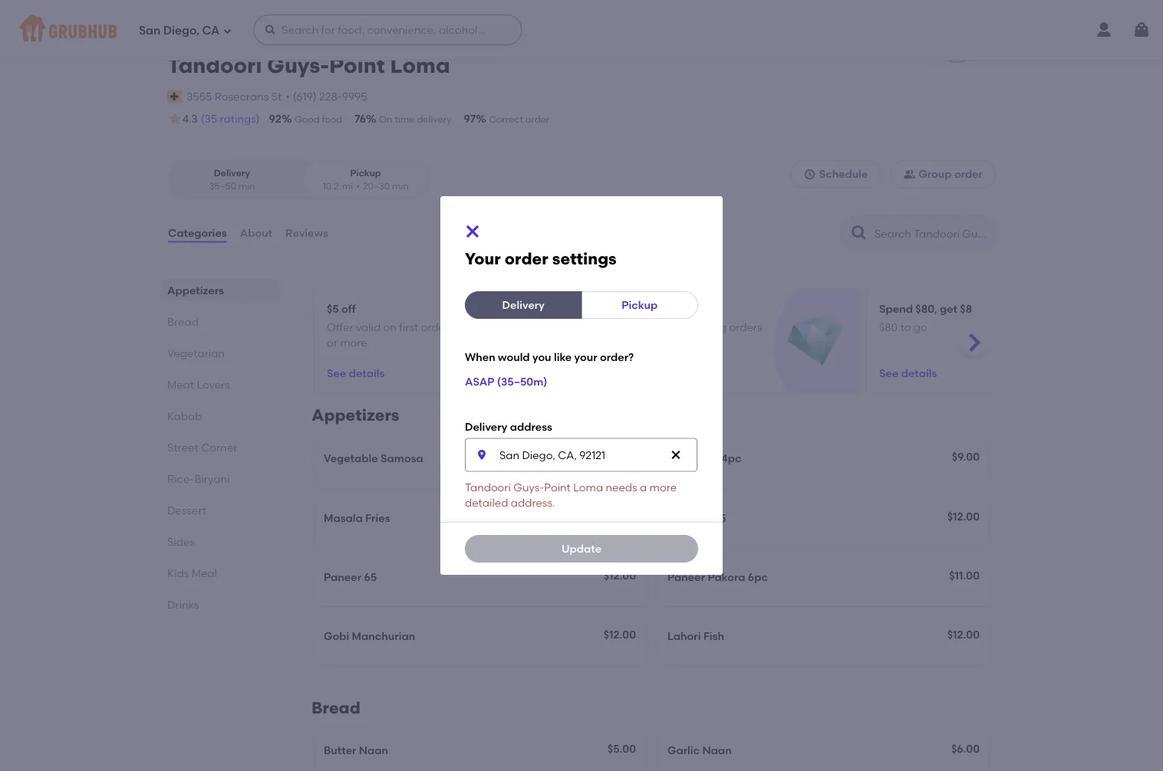 Task type: vqa. For each thing, say whether or not it's contained in the screenshot.
"Great food and fast service! Hit the spot! Thank you!!" on the left
no



Task type: locate. For each thing, give the bounding box(es) containing it.
1 horizontal spatial see details
[[879, 367, 937, 380]]

orders right first
[[421, 321, 454, 334]]

kabab
[[167, 410, 202, 423]]

1 see details from the left
[[327, 367, 385, 380]]

on inside $5 off offer valid on first orders of $15 or more.
[[383, 321, 397, 334]]

1 vertical spatial tandoori
[[465, 481, 511, 494]]

0 horizontal spatial bread
[[167, 315, 199, 329]]

of
[[457, 321, 467, 334], [603, 336, 613, 350]]

categories
[[168, 227, 227, 240]]

main navigation navigation
[[0, 0, 1163, 60]]

2 naan from the left
[[702, 745, 732, 758]]

2 offer from the left
[[603, 321, 630, 334]]

off inside $5 off offer valid on first orders of $15 or more.
[[342, 302, 356, 315]]

appetizers up the vegetable
[[312, 406, 399, 426]]

65
[[713, 512, 726, 525], [364, 571, 377, 584]]

2 details from the left
[[901, 367, 937, 380]]

1 horizontal spatial details
[[901, 367, 937, 380]]

street corner
[[167, 441, 237, 454]]

when would you like your order?
[[465, 351, 634, 364]]

point up address.
[[544, 481, 571, 494]]

or
[[327, 336, 338, 350], [637, 336, 648, 350]]

guys- inside tandoori guys-point loma needs a more detailed address.
[[514, 481, 544, 494]]

svg image
[[1133, 21, 1151, 39], [223, 26, 232, 36], [463, 223, 482, 241], [476, 449, 488, 461], [670, 449, 682, 461]]

1 horizontal spatial orders
[[729, 321, 762, 334]]

paneer down masala on the bottom of page
[[324, 571, 361, 584]]

delivery for delivery
[[502, 299, 545, 312]]

update button
[[465, 536, 698, 563]]

orders right qualifying
[[729, 321, 762, 334]]

1 valid from the left
[[356, 321, 381, 334]]

1 horizontal spatial see
[[879, 367, 899, 380]]

pickup inside pickup button
[[622, 299, 658, 312]]

$80
[[879, 321, 898, 334]]

0 horizontal spatial orders
[[421, 321, 454, 334]]

0 horizontal spatial details
[[349, 367, 385, 380]]

svg image left schedule
[[804, 168, 816, 181]]

0 vertical spatial bread
[[167, 315, 199, 329]]

of inside "$9 off offer valid on qualifying orders of $50 or more."
[[603, 336, 613, 350]]

guys- up the (619)
[[267, 53, 329, 78]]

valid left first
[[356, 321, 381, 334]]

your
[[574, 351, 597, 364]]

1 see details button from the left
[[327, 360, 385, 387]]

would
[[498, 351, 530, 364]]

bread tab
[[167, 314, 275, 330]]

0 horizontal spatial svg image
[[264, 24, 276, 36]]

sides tab
[[167, 534, 275, 550]]

1 naan from the left
[[359, 745, 388, 758]]

1 horizontal spatial or
[[637, 336, 648, 350]]

tandoori
[[167, 53, 262, 78], [465, 481, 511, 494]]

offer for $9
[[603, 321, 630, 334]]

valid inside "$9 off offer valid on qualifying orders of $50 or more."
[[632, 321, 657, 334]]

order inside button
[[955, 168, 983, 181]]

off for $9 off
[[618, 302, 632, 315]]

order right your
[[505, 249, 548, 269]]

orders inside $5 off offer valid on first orders of $15 or more.
[[421, 321, 454, 334]]

0 vertical spatial delivery
[[214, 168, 250, 179]]

0 horizontal spatial loma
[[390, 53, 450, 78]]

more. inside $5 off offer valid on first orders of $15 or more.
[[340, 336, 370, 350]]

1 horizontal spatial offer
[[603, 321, 630, 334]]

2 see from the left
[[879, 367, 899, 380]]

pickup right $9
[[622, 299, 658, 312]]

a
[[640, 481, 647, 494]]

on left first
[[383, 321, 397, 334]]

1 vertical spatial loma
[[573, 481, 603, 494]]

rosecrans
[[215, 90, 269, 103]]

2 orders from the left
[[729, 321, 762, 334]]

•
[[286, 90, 290, 103], [356, 181, 360, 192]]

offer inside $5 off offer valid on first orders of $15 or more.
[[327, 321, 354, 334]]

order right group
[[955, 168, 983, 181]]

delivery address
[[465, 421, 552, 434]]

orders
[[421, 321, 454, 334], [729, 321, 762, 334]]

1 orders from the left
[[421, 321, 454, 334]]

order for group
[[955, 168, 983, 181]]

garlic naan
[[668, 745, 732, 758]]

1 vertical spatial of
[[603, 336, 613, 350]]

min right 35–50
[[238, 181, 255, 192]]

order right correct
[[526, 114, 550, 125]]

1 promo image from the left
[[511, 314, 567, 370]]

rice-biryani tab
[[167, 471, 275, 487]]

0 horizontal spatial naan
[[359, 745, 388, 758]]

paneer for paneer pakora 6pc
[[668, 571, 705, 584]]

1 horizontal spatial pickup
[[622, 299, 658, 312]]

tandoori for tandoori guys-point loma needs a more detailed address.
[[465, 481, 511, 494]]

offer down $5 on the top of page
[[327, 321, 354, 334]]

0 horizontal spatial min
[[238, 181, 255, 192]]

1 horizontal spatial valid
[[632, 321, 657, 334]]

pickup for pickup
[[622, 299, 658, 312]]

like
[[554, 351, 572, 364]]

vegetable
[[324, 452, 378, 465]]

1 horizontal spatial tandoori
[[465, 481, 511, 494]]

2 off from the left
[[618, 302, 632, 315]]

bread up vegetarian
[[167, 315, 199, 329]]

guys-
[[267, 53, 329, 78], [514, 481, 544, 494]]

0 horizontal spatial see
[[327, 367, 346, 380]]

$12.00 down update button
[[604, 570, 636, 583]]

1 vertical spatial point
[[544, 481, 571, 494]]

$5 off offer valid on first orders of $15 or more.
[[327, 302, 485, 350]]

0 horizontal spatial valid
[[356, 321, 381, 334]]

of left $15
[[457, 321, 467, 334]]

to
[[900, 321, 911, 334]]

delivery inside button
[[502, 299, 545, 312]]

point
[[329, 53, 385, 78], [544, 481, 571, 494]]

0 horizontal spatial on
[[383, 321, 397, 334]]

tandoori up detailed
[[465, 481, 511, 494]]

$10.00
[[603, 510, 636, 523]]

1 or from the left
[[327, 336, 338, 350]]

1 horizontal spatial loma
[[573, 481, 603, 494]]

$12.00 up $11.00
[[947, 510, 980, 523]]

ratings)
[[220, 112, 260, 125]]

pickup
[[350, 168, 381, 179], [622, 299, 658, 312]]

1 horizontal spatial promo image
[[787, 314, 844, 370]]

see down $80 on the top right
[[879, 367, 899, 380]]

min inside pickup 10.2 mi • 20–30 min
[[392, 181, 409, 192]]

1 horizontal spatial off
[[618, 302, 632, 315]]

0 horizontal spatial pickup
[[350, 168, 381, 179]]

delivery up the vegetable samosa button
[[465, 421, 507, 434]]

of inside $5 off offer valid on first orders of $15 or more.
[[457, 321, 467, 334]]

1 see from the left
[[327, 367, 346, 380]]

on down pickup button
[[660, 321, 673, 334]]

2 vertical spatial delivery
[[465, 421, 507, 434]]

dessert
[[167, 504, 206, 517]]

reviews button
[[285, 206, 329, 261]]

street
[[167, 441, 199, 454]]

see details button for offer valid on first orders of $15 or more.
[[327, 360, 385, 387]]

1 vertical spatial svg image
[[804, 168, 816, 181]]

1 vertical spatial order
[[955, 168, 983, 181]]

0 horizontal spatial more.
[[340, 336, 370, 350]]

2 on from the left
[[660, 321, 673, 334]]

kids meal tab
[[167, 566, 275, 582]]

see details
[[327, 367, 385, 380], [879, 367, 937, 380]]

$5
[[327, 302, 339, 315]]

loma down the search address search field
[[573, 481, 603, 494]]

1 vertical spatial appetizers
[[312, 406, 399, 426]]

meat lovers
[[167, 378, 230, 391]]

0 vertical spatial •
[[286, 90, 290, 103]]

3555 rosecrans st button
[[186, 88, 283, 105]]

see details button
[[327, 360, 385, 387], [879, 360, 937, 387]]

or inside $5 off offer valid on first orders of $15 or more.
[[327, 336, 338, 350]]

more.
[[340, 336, 370, 350], [650, 336, 680, 350]]

valid inside $5 off offer valid on first orders of $15 or more.
[[356, 321, 381, 334]]

paneer pakora 6pc
[[668, 571, 768, 584]]

• right st
[[286, 90, 290, 103]]

1 horizontal spatial see details button
[[879, 360, 937, 387]]

$9 off offer valid on qualifying orders of $50 or more.
[[603, 302, 762, 350]]

pickup inside pickup 10.2 mi • 20–30 min
[[350, 168, 381, 179]]

0 horizontal spatial of
[[457, 321, 467, 334]]

delivery inside "delivery 35–50 min"
[[214, 168, 250, 179]]

point inside tandoori guys-point loma needs a more detailed address.
[[544, 481, 571, 494]]

point for tandoori guys-point loma
[[329, 53, 385, 78]]

bread
[[167, 315, 199, 329], [312, 699, 361, 718]]

paneer
[[324, 571, 361, 584], [668, 571, 705, 584]]

1 horizontal spatial point
[[544, 481, 571, 494]]

naan right butter on the bottom
[[359, 745, 388, 758]]

1 off from the left
[[342, 302, 356, 315]]

min inside "delivery 35–50 min"
[[238, 181, 255, 192]]

see for $80 to go
[[879, 367, 899, 380]]

2 more. from the left
[[650, 336, 680, 350]]

$12.00 for lahori fish
[[947, 629, 980, 642]]

1 horizontal spatial min
[[392, 181, 409, 192]]

1 vertical spatial guys-
[[514, 481, 544, 494]]

on inside "$9 off offer valid on qualifying orders of $50 or more."
[[660, 321, 673, 334]]

loma inside tandoori guys-point loma needs a more detailed address.
[[573, 481, 603, 494]]

lahori fish
[[668, 630, 724, 643]]

offer inside "$9 off offer valid on qualifying orders of $50 or more."
[[603, 321, 630, 334]]

chicken 65
[[668, 512, 726, 525]]

first
[[399, 321, 418, 334]]

guys- up address.
[[514, 481, 544, 494]]

0 vertical spatial tandoori
[[167, 53, 262, 78]]

of up order?
[[603, 336, 613, 350]]

details for offer valid on first orders of $15 or more.
[[349, 367, 385, 380]]

mi
[[342, 181, 353, 192]]

svg image
[[264, 24, 276, 36], [804, 168, 816, 181]]

see details button down $5 on the top of page
[[327, 360, 385, 387]]

see details button down to
[[879, 360, 937, 387]]

1 horizontal spatial 65
[[713, 512, 726, 525]]

2 min from the left
[[392, 181, 409, 192]]

0 vertical spatial appetizers
[[167, 284, 224, 297]]

subscription pass image
[[167, 90, 183, 103]]

0 vertical spatial point
[[329, 53, 385, 78]]

0 vertical spatial svg image
[[264, 24, 276, 36]]

chicken
[[668, 512, 711, 525]]

1 on from the left
[[383, 321, 397, 334]]

min
[[238, 181, 255, 192], [392, 181, 409, 192]]

your
[[465, 249, 501, 269]]

• inside pickup 10.2 mi • 20–30 min
[[356, 181, 360, 192]]

or right "$50"
[[637, 336, 648, 350]]

65 up gobi manchurian
[[364, 571, 377, 584]]

naan for garlic naan
[[702, 745, 732, 758]]

see down $5 on the top of page
[[327, 367, 346, 380]]

1 offer from the left
[[327, 321, 354, 334]]

$12.00 left lahori
[[604, 629, 636, 642]]

$12.00 down $11.00
[[947, 629, 980, 642]]

option group
[[167, 161, 430, 200]]

schedule button
[[791, 161, 881, 188]]

0 horizontal spatial off
[[342, 302, 356, 315]]

1 vertical spatial pickup
[[622, 299, 658, 312]]

1 horizontal spatial naan
[[702, 745, 732, 758]]

off inside "$9 off offer valid on qualifying orders of $50 or more."
[[618, 302, 632, 315]]

appetizers tab
[[167, 282, 275, 299]]

0 horizontal spatial 65
[[364, 571, 377, 584]]

offer up "$50"
[[603, 321, 630, 334]]

228-
[[319, 90, 342, 103]]

$15
[[470, 321, 485, 334]]

tandoori up the 3555
[[167, 53, 262, 78]]

details down $5 off offer valid on first orders of $15 or more.
[[349, 367, 385, 380]]

1 horizontal spatial of
[[603, 336, 613, 350]]

2 paneer from the left
[[668, 571, 705, 584]]

1 vertical spatial delivery
[[502, 299, 545, 312]]

on
[[383, 321, 397, 334], [660, 321, 673, 334]]

or inside "$9 off offer valid on qualifying orders of $50 or more."
[[637, 336, 648, 350]]

65 for chicken 65
[[713, 512, 726, 525]]

order for correct
[[526, 114, 550, 125]]

see details down $5 on the top of page
[[327, 367, 385, 380]]

loma up on time delivery
[[390, 53, 450, 78]]

0 horizontal spatial guys-
[[267, 53, 329, 78]]

97
[[464, 112, 476, 125]]

0 vertical spatial order
[[526, 114, 550, 125]]

1 min from the left
[[238, 181, 255, 192]]

0 horizontal spatial point
[[329, 53, 385, 78]]

kids
[[167, 567, 189, 580]]

2 vertical spatial order
[[505, 249, 548, 269]]

schedule
[[819, 168, 868, 181]]

0 vertical spatial pickup
[[350, 168, 381, 179]]

off right $9
[[618, 302, 632, 315]]

off right $5 on the top of page
[[342, 302, 356, 315]]

off for $5 off
[[342, 302, 356, 315]]

2 valid from the left
[[632, 321, 657, 334]]

1 horizontal spatial svg image
[[804, 168, 816, 181]]

rice-biryani
[[167, 473, 230, 486]]

promo image
[[511, 314, 567, 370], [787, 314, 844, 370]]

delivery down your order settings
[[502, 299, 545, 312]]

0 horizontal spatial •
[[286, 90, 290, 103]]

valid down pickup button
[[632, 321, 657, 334]]

tandoori inside tandoori guys-point loma needs a more detailed address.
[[465, 481, 511, 494]]

loma
[[390, 53, 450, 78], [573, 481, 603, 494]]

0 vertical spatial of
[[457, 321, 467, 334]]

$12.00 for paneer 65
[[604, 570, 636, 583]]

address
[[510, 421, 552, 434]]

go
[[914, 321, 927, 334]]

more. inside "$9 off offer valid on qualifying orders of $50 or more."
[[650, 336, 680, 350]]

lahori
[[668, 630, 701, 643]]

2 see details from the left
[[879, 367, 937, 380]]

more. for qualifying
[[650, 336, 680, 350]]

see details down to
[[879, 367, 937, 380]]

(35–50m)
[[497, 375, 548, 388]]

on for qualifying
[[660, 321, 673, 334]]

bread up butter on the bottom
[[312, 699, 361, 718]]

1 horizontal spatial •
[[356, 181, 360, 192]]

offer
[[327, 321, 354, 334], [603, 321, 630, 334]]

or down $5 on the top of page
[[327, 336, 338, 350]]

6pc
[[748, 571, 768, 584]]

delivery up 35–50
[[214, 168, 250, 179]]

0 horizontal spatial tandoori
[[167, 53, 262, 78]]

1 horizontal spatial on
[[660, 321, 673, 334]]

0 horizontal spatial paneer
[[324, 571, 361, 584]]

min right the 20–30
[[392, 181, 409, 192]]

when
[[465, 351, 496, 364]]

orders inside "$9 off offer valid on qualifying orders of $50 or more."
[[729, 321, 762, 334]]

bread inside bread tab
[[167, 315, 199, 329]]

$8
[[960, 302, 972, 315]]

1 horizontal spatial guys-
[[514, 481, 544, 494]]

naan right the garlic
[[702, 745, 732, 758]]

guys- for tandoori guys-point loma
[[267, 53, 329, 78]]

pickup up the 20–30
[[350, 168, 381, 179]]

2 or from the left
[[637, 336, 648, 350]]

0 horizontal spatial see details button
[[327, 360, 385, 387]]

0 horizontal spatial see details
[[327, 367, 385, 380]]

0 horizontal spatial offer
[[327, 321, 354, 334]]

1 vertical spatial •
[[356, 181, 360, 192]]

1 horizontal spatial bread
[[312, 699, 361, 718]]

see details for offer valid on first orders of $15 or more.
[[327, 367, 385, 380]]

65 right chicken
[[713, 512, 726, 525]]

appetizers inside tab
[[167, 284, 224, 297]]

details down go
[[901, 367, 937, 380]]

off
[[342, 302, 356, 315], [618, 302, 632, 315]]

0 vertical spatial 65
[[713, 512, 726, 525]]

0 vertical spatial loma
[[390, 53, 450, 78]]

rice-
[[167, 473, 194, 486]]

group order button
[[890, 161, 996, 188]]

on time delivery
[[379, 114, 452, 125]]

0 horizontal spatial promo image
[[511, 314, 567, 370]]

$12.00 for gobi manchurian
[[604, 629, 636, 642]]

asap (35–50m) button
[[465, 368, 548, 396]]

appetizers up bread tab
[[167, 284, 224, 297]]

people icon image
[[903, 168, 916, 181]]

paneer left pakora on the bottom
[[668, 571, 705, 584]]

1 horizontal spatial paneer
[[668, 571, 705, 584]]

1 paneer from the left
[[324, 571, 361, 584]]

1 more. from the left
[[340, 336, 370, 350]]

0 horizontal spatial appetizers
[[167, 284, 224, 297]]

2 promo image from the left
[[787, 314, 844, 370]]

promo image for offer valid on qualifying orders of $50 or more.
[[787, 314, 844, 370]]

valid
[[356, 321, 381, 334], [632, 321, 657, 334]]

• right 'mi'
[[356, 181, 360, 192]]

1 horizontal spatial more.
[[650, 336, 680, 350]]

1 details from the left
[[349, 367, 385, 380]]

tikki
[[694, 452, 719, 465]]

1 horizontal spatial appetizers
[[312, 406, 399, 426]]

3555 rosecrans st
[[187, 90, 282, 103]]

option group containing delivery 35–50 min
[[167, 161, 430, 200]]

orders for qualifying
[[729, 321, 762, 334]]

20–30
[[363, 181, 390, 192]]

0 vertical spatial guys-
[[267, 53, 329, 78]]

point for tandoori guys-point loma needs a more detailed address.
[[544, 481, 571, 494]]

svg image inside schedule button
[[804, 168, 816, 181]]

76
[[355, 112, 366, 125]]

point up the 9995
[[329, 53, 385, 78]]

0 horizontal spatial or
[[327, 336, 338, 350]]

samosa
[[381, 452, 423, 465]]

2 see details button from the left
[[879, 360, 937, 387]]

1 vertical spatial 65
[[364, 571, 377, 584]]

svg image up tandoori guys-point loma
[[264, 24, 276, 36]]



Task type: describe. For each thing, give the bounding box(es) containing it.
of for $50
[[603, 336, 613, 350]]

street corner tab
[[167, 440, 275, 456]]

(619) 228-9995 button
[[293, 89, 367, 104]]

details for $80 to go
[[901, 367, 937, 380]]

see for offer valid on first orders of $15 or more.
[[327, 367, 346, 380]]

butter
[[324, 745, 356, 758]]

drinks tab
[[167, 597, 275, 613]]

vegetable samosa button
[[315, 442, 646, 488]]

vegetable samosa
[[324, 452, 423, 465]]

or for $5 off
[[327, 336, 338, 350]]

promo image for offer valid on first orders of $15 or more.
[[511, 314, 567, 370]]

$6.00
[[951, 743, 980, 756]]

92
[[269, 112, 282, 125]]

good
[[295, 114, 320, 125]]

tandoori for tandoori guys-point loma
[[167, 53, 262, 78]]

about button
[[239, 206, 273, 261]]

san diego, ca
[[139, 24, 220, 38]]

corner
[[201, 441, 237, 454]]

valid for $5 off
[[356, 321, 381, 334]]

or for $9 off
[[637, 336, 648, 350]]

delivery
[[417, 114, 452, 125]]

tandoori guys-point loma logo image
[[930, 12, 984, 66]]

65 for paneer 65
[[364, 571, 377, 584]]

pickup for pickup 10.2 mi • 20–30 min
[[350, 168, 381, 179]]

get
[[940, 302, 958, 315]]

more. for first
[[340, 336, 370, 350]]

meat
[[167, 378, 194, 391]]

group order
[[919, 168, 983, 181]]

spend
[[879, 302, 913, 315]]

on
[[379, 114, 393, 125]]

order?
[[600, 351, 634, 364]]

guys- for tandoori guys-point loma needs a more detailed address.
[[514, 481, 544, 494]]

lovers
[[197, 378, 230, 391]]

you
[[533, 351, 551, 364]]

vegetarian tab
[[167, 345, 275, 362]]

correct order
[[489, 114, 550, 125]]

4.3
[[183, 112, 198, 126]]

9995
[[342, 90, 367, 103]]

svg image inside main navigation navigation
[[264, 24, 276, 36]]

vegetarian
[[167, 347, 225, 360]]

Search Tandoori Guys-Point Loma search field
[[873, 226, 991, 241]]

tandoori guys-point loma needs a more detailed address.
[[465, 481, 677, 510]]

masala
[[324, 512, 363, 525]]

Search Address search field
[[465, 438, 698, 472]]

order for your
[[505, 249, 548, 269]]

good food
[[295, 114, 342, 125]]

$50
[[616, 336, 635, 350]]

loma for tandoori guys-point loma
[[390, 53, 450, 78]]

gobi manchurian
[[324, 630, 415, 643]]

fish
[[704, 630, 724, 643]]

orders for first
[[421, 321, 454, 334]]

(35 ratings)
[[201, 112, 260, 125]]

garlic
[[668, 745, 700, 758]]

35–50
[[209, 181, 236, 192]]

loma for tandoori guys-point loma needs a more detailed address.
[[573, 481, 603, 494]]

pickup button
[[581, 292, 698, 319]]

meat lovers tab
[[167, 377, 275, 393]]

food
[[322, 114, 342, 125]]

diego,
[[163, 24, 199, 38]]

see details for $80 to go
[[879, 367, 937, 380]]

more
[[650, 481, 677, 494]]

group
[[919, 168, 952, 181]]

of for $15
[[457, 321, 467, 334]]

$9
[[603, 302, 615, 315]]

1 vertical spatial bread
[[312, 699, 361, 718]]

biryani
[[194, 473, 230, 486]]

offer for $5
[[327, 321, 354, 334]]

delivery for delivery address
[[465, 421, 507, 434]]

aloo tikki 4pc
[[668, 452, 742, 465]]

valid for $9 off
[[632, 321, 657, 334]]

gobi
[[324, 630, 349, 643]]

update
[[562, 543, 602, 556]]

delivery for delivery 35–50 min
[[214, 168, 250, 179]]

fries
[[365, 512, 390, 525]]

manchurian
[[352, 630, 415, 643]]

dessert tab
[[167, 503, 275, 519]]

kabab tab
[[167, 408, 275, 424]]

naan for butter naan
[[359, 745, 388, 758]]

your order settings
[[465, 249, 617, 269]]

• (619) 228-9995
[[286, 90, 367, 103]]

detailed
[[465, 497, 508, 510]]

time
[[395, 114, 415, 125]]

aloo
[[668, 452, 692, 465]]

$9.00
[[952, 451, 980, 464]]

paneer 65
[[324, 571, 377, 584]]

search icon image
[[850, 224, 869, 243]]

drinks
[[167, 599, 199, 612]]

on for first
[[383, 321, 397, 334]]

delivery button
[[465, 292, 582, 319]]

butter naan
[[324, 745, 388, 758]]

masala fries
[[324, 512, 390, 525]]

san
[[139, 24, 161, 38]]

pickup 10.2 mi • 20–30 min
[[323, 168, 409, 192]]

meal
[[192, 567, 217, 580]]

reviews
[[286, 227, 328, 240]]

$80,
[[916, 302, 937, 315]]

$5.00
[[608, 743, 636, 756]]

star icon image
[[167, 111, 183, 127]]

kids meal
[[167, 567, 217, 580]]

4pc
[[721, 452, 742, 465]]

see details button for $80 to go
[[879, 360, 937, 387]]

spend $80, get $8 $80 to go
[[879, 302, 972, 334]]

correct
[[489, 114, 523, 125]]

paneer for paneer 65
[[324, 571, 361, 584]]

needs
[[606, 481, 637, 494]]

$11.00
[[949, 570, 980, 583]]

asap (35–50m)
[[465, 375, 548, 388]]

asap
[[465, 375, 494, 388]]

st
[[271, 90, 282, 103]]

delivery 35–50 min
[[209, 168, 255, 192]]



